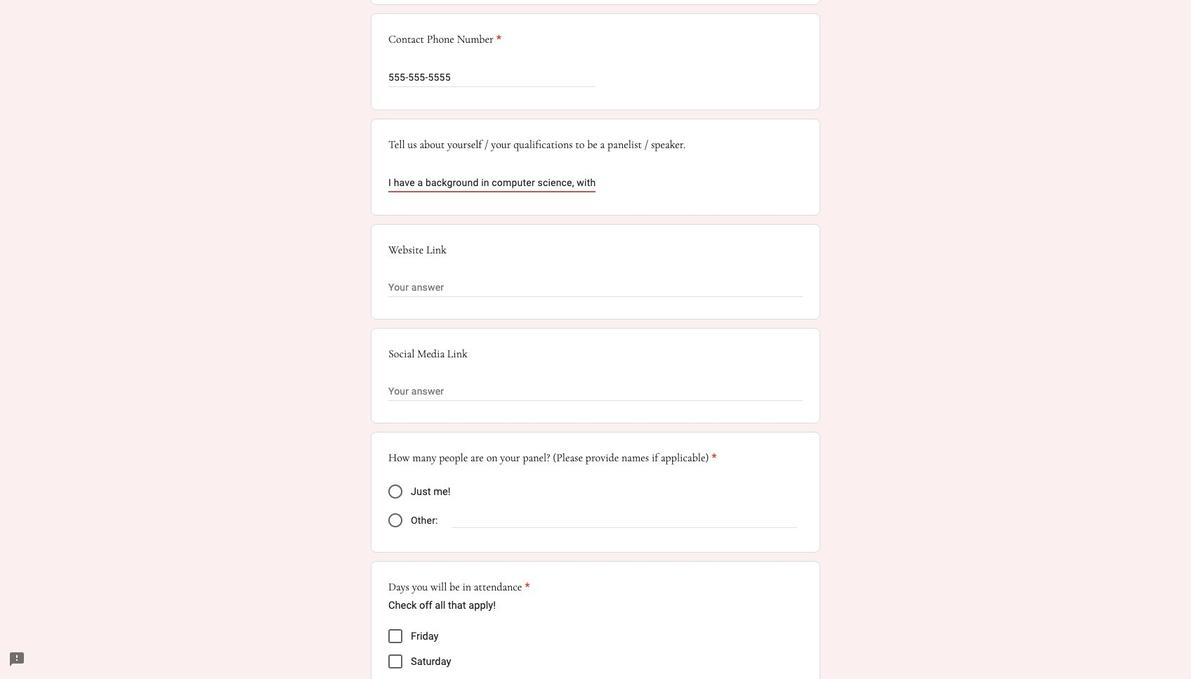 Task type: describe. For each thing, give the bounding box(es) containing it.
Other response text field
[[452, 512, 797, 528]]

2 heading from the top
[[388, 450, 717, 467]]

Just me! radio
[[388, 485, 402, 499]]

Friday checkbox
[[388, 630, 402, 644]]



Task type: locate. For each thing, give the bounding box(es) containing it.
None text field
[[388, 174, 596, 191], [388, 280, 803, 297], [388, 384, 803, 401], [388, 174, 596, 191], [388, 280, 803, 297], [388, 384, 803, 401]]

report a problem to google image
[[8, 651, 25, 668]]

required question element
[[494, 31, 501, 48], [709, 450, 717, 467], [522, 579, 530, 596]]

1 heading from the top
[[388, 31, 501, 48]]

just me! image
[[388, 485, 402, 499]]

2 vertical spatial required question element
[[522, 579, 530, 596]]

None text field
[[388, 69, 596, 86]]

1 vertical spatial required question element
[[709, 450, 717, 467]]

2 vertical spatial heading
[[388, 579, 530, 596]]

2 horizontal spatial required question element
[[709, 450, 717, 467]]

1 horizontal spatial required question element
[[522, 579, 530, 596]]

None radio
[[388, 514, 402, 528]]

heading
[[388, 31, 501, 48], [388, 450, 717, 467], [388, 579, 530, 596]]

1 vertical spatial heading
[[388, 450, 717, 467]]

list
[[388, 624, 803, 679]]

0 horizontal spatial required question element
[[494, 31, 501, 48]]

0 vertical spatial required question element
[[494, 31, 501, 48]]

3 heading from the top
[[388, 579, 530, 596]]

0 vertical spatial heading
[[388, 31, 501, 48]]

Saturday checkbox
[[388, 655, 402, 669]]



Task type: vqa. For each thing, say whether or not it's contained in the screenshot.
Required question element to the left
yes



